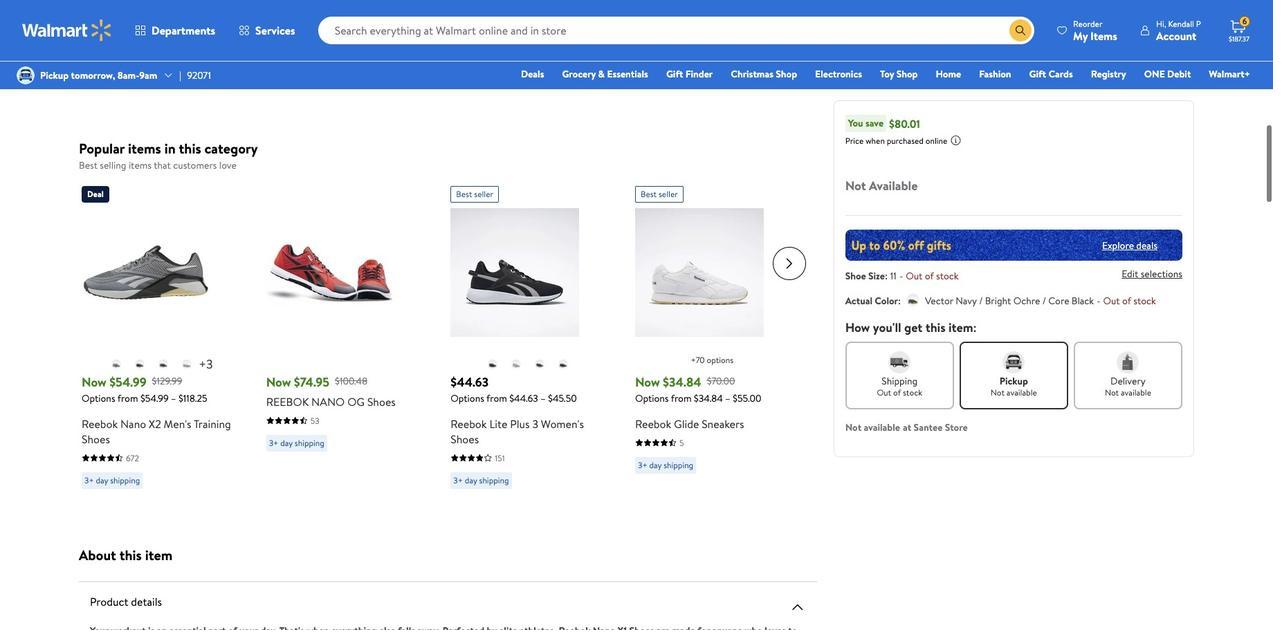 Task type: vqa. For each thing, say whether or not it's contained in the screenshot.
bottommost all
no



Task type: describe. For each thing, give the bounding box(es) containing it.
about this item
[[79, 546, 173, 565]]

1 horizontal spatial -
[[1097, 294, 1101, 308]]

that
[[154, 159, 171, 172]]

shipping down 53
[[295, 437, 325, 449]]

shipping down 5
[[664, 459, 694, 471]]

not inside delivery not available
[[1106, 387, 1120, 399]]

explore deals
[[1103, 239, 1158, 252]]

women's
[[541, 416, 584, 432]]

$44.63 options from $44.63 – $45.50
[[451, 374, 577, 405]]

get
[[905, 319, 923, 336]]

one debit
[[1145, 67, 1192, 81]]

pure grey 5 / core black / pure grey 2 image
[[111, 359, 122, 370]]

registry
[[1092, 67, 1127, 81]]

available for delivery
[[1122, 387, 1152, 399]]

customers
[[173, 159, 217, 172]]

of for - out of stock
[[1123, 294, 1132, 308]]

nano for x1
[[121, 5, 146, 20]]

from for now $34.84
[[671, 392, 692, 405]]

grocery & essentials
[[562, 67, 649, 81]]

edit selections button
[[1122, 267, 1183, 281]]

item
[[145, 546, 173, 565]]

2- for 69
[[638, 41, 646, 52]]

bright
[[986, 294, 1012, 308]]

up to sixty percent off deals. shop now. image
[[846, 230, 1183, 261]]

core black / pursuit pink / ftwr white image
[[534, 359, 545, 370]]

details
[[131, 595, 162, 610]]

core black / pure grey 8 / reebok rubber gum-03 image
[[134, 359, 145, 370]]

best seller for $44.63
[[456, 188, 494, 200]]

product group containing +3
[[82, 180, 236, 495]]

explore
[[1103, 239, 1135, 252]]

3323
[[311, 41, 328, 52]]

not left at
[[846, 421, 862, 435]]

options for now $34.84
[[636, 392, 669, 405]]

5
[[680, 437, 684, 449]]

crocband
[[367, 5, 414, 20]]

|
[[180, 69, 181, 82]]

price when purchased online
[[846, 135, 948, 147]]

hi,
[[1157, 18, 1167, 29]]

services button
[[227, 14, 307, 47]]

core black / pure grey 7 / acid yellow image
[[487, 359, 498, 370]]

reebok nano x1 men's training shoes
[[82, 5, 229, 35]]

color
[[875, 294, 899, 308]]

finder
[[686, 67, 713, 81]]

lite
[[490, 416, 508, 432]]

shipping down 69
[[660, 41, 690, 52]]

training for reebok nano x2 men's training shoes
[[194, 416, 231, 432]]

: for size
[[885, 269, 888, 283]]

shipping down 1413
[[476, 56, 505, 68]]

how you'll get this item:
[[846, 319, 977, 336]]

4-
[[320, 20, 331, 35]]

shipping out of stock
[[878, 375, 923, 399]]

Search search field
[[318, 17, 1035, 44]]

og
[[348, 394, 365, 410]]

available in additional 3 variants element
[[199, 356, 213, 373]]

1 horizontal spatial out
[[906, 269, 923, 283]]

best for $44.63
[[456, 188, 472, 200]]

reebok nano x2 men's training shoes image
[[82, 208, 210, 337]]

92071
[[187, 69, 211, 82]]

0 horizontal spatial available
[[864, 421, 901, 435]]

pickup for not
[[1000, 375, 1029, 388]]

$100.48
[[335, 375, 368, 389]]

reebok inside reebok nano x1 men's training shoes
[[82, 5, 118, 20]]

selections
[[1141, 267, 1183, 281]]

gift finder
[[667, 67, 713, 81]]

electronics
[[816, 67, 863, 81]]

you'll
[[874, 319, 902, 336]]

grocery & essentials link
[[556, 66, 655, 82]]

christmas
[[731, 67, 774, 81]]

cards
[[1049, 67, 1074, 81]]

now $54.99 $129.99 options from $54.99 – $118.25
[[82, 374, 207, 405]]

pickup for tomorrow,
[[40, 69, 69, 82]]

- out of stock
[[1097, 294, 1157, 308]]

registry link
[[1085, 66, 1133, 82]]

glide
[[674, 416, 699, 432]]

deals link
[[515, 66, 551, 82]]

category
[[205, 139, 258, 158]]

0 vertical spatial items
[[128, 139, 161, 158]]

3+ day shipping down 20
[[84, 63, 140, 74]]

explore deals link
[[1097, 233, 1164, 258]]

8am-
[[118, 69, 139, 82]]

this for in
[[179, 139, 201, 158]]

services
[[256, 23, 295, 38]]

product details image
[[790, 600, 806, 616]]

3+ for options
[[454, 475, 463, 486]]

toddler
[[297, 5, 332, 20]]

reebok nano og shoes image
[[266, 208, 395, 337]]

shipping down 20
[[110, 63, 140, 74]]

0 horizontal spatial -
[[900, 269, 904, 283]]

shoe
[[846, 269, 867, 283]]

0 horizontal spatial $44.63
[[451, 374, 489, 391]]

shoes for reebok lite plus 3 women's shoes
[[451, 432, 479, 447]]

1 / from the left
[[980, 294, 983, 308]]

departments
[[152, 23, 215, 38]]

now for $54.99
[[82, 374, 107, 391]]

shoes for reebok nano x1 men's training shoes
[[82, 20, 110, 35]]

online
[[926, 135, 948, 147]]

20
[[126, 41, 136, 52]]

price
[[846, 135, 864, 147]]

Walmart Site-Wide search field
[[318, 17, 1035, 44]]

reebok glide sneakers
[[636, 416, 745, 432]]

reorder my items
[[1074, 18, 1118, 43]]

edit selections
[[1122, 267, 1183, 281]]

black
[[1072, 294, 1095, 308]]

actual color :
[[846, 294, 901, 308]]

available for pickup
[[1007, 387, 1038, 399]]

2 / from the left
[[1043, 294, 1047, 308]]

shop for christmas shop
[[776, 67, 798, 81]]

– for now $34.84
[[726, 392, 731, 405]]

2- for 3323
[[269, 63, 277, 74]]

pickup tomorrow, 8am-9am
[[40, 69, 157, 82]]

deals
[[1137, 239, 1158, 252]]

my
[[1074, 28, 1089, 43]]

intent image for pickup image
[[1003, 352, 1026, 374]]

stock for shipping out of stock
[[903, 387, 923, 399]]

electronics link
[[809, 66, 869, 82]]

plus
[[510, 416, 530, 432]]

| 92071
[[180, 69, 211, 82]]

gift for gift cards
[[1030, 67, 1047, 81]]

reebok for $34.84
[[636, 416, 672, 432]]

reebok nano x2 men's training shoes
[[82, 416, 231, 447]]

you
[[849, 116, 864, 130]]

of for shipping out of stock
[[894, 387, 901, 399]]

1 horizontal spatial $44.63
[[510, 392, 538, 405]]

69
[[680, 18, 689, 30]]

delivery
[[1111, 375, 1146, 388]]

not available
[[846, 177, 918, 195]]

sizes
[[294, 20, 318, 35]]

gift cards
[[1030, 67, 1074, 81]]

best seller for now
[[641, 188, 678, 200]]

2-day shipping for 1413
[[454, 56, 505, 68]]

legal information image
[[951, 135, 962, 146]]

from for now $54.99
[[117, 392, 138, 405]]

$129.99
[[152, 375, 182, 389]]

vector
[[926, 294, 954, 308]]

at
[[903, 421, 912, 435]]

reebok for options
[[451, 416, 487, 432]]

home
[[936, 67, 962, 81]]

: for color
[[899, 294, 901, 308]]

purchased
[[887, 135, 924, 147]]

gift for gift finder
[[667, 67, 684, 81]]

grocery
[[562, 67, 596, 81]]



Task type: locate. For each thing, give the bounding box(es) containing it.
home link
[[930, 66, 968, 82]]

0 horizontal spatial pickup
[[40, 69, 69, 82]]

2 now from the left
[[266, 374, 291, 391]]

now inside now $74.95 $100.48 reebok nano og shoes
[[266, 374, 291, 391]]

2 vertical spatial out
[[878, 387, 892, 399]]

1 horizontal spatial this
[[179, 139, 201, 158]]

stock
[[937, 269, 959, 283], [1134, 294, 1157, 308], [903, 387, 923, 399]]

0 horizontal spatial 6
[[331, 20, 337, 35]]

how
[[846, 319, 871, 336]]

2 horizontal spatial from
[[671, 392, 692, 405]]

reebok left x2
[[82, 416, 118, 432]]

now for $34.84
[[636, 374, 660, 391]]

stock down intent image for shipping
[[903, 387, 923, 399]]

0 vertical spatial nano
[[121, 5, 146, 20]]

– inside $44.63 options from $44.63 – $45.50
[[541, 392, 546, 405]]

shipping down 151
[[479, 475, 509, 486]]

1 horizontal spatial –
[[541, 392, 546, 405]]

2 shop from the left
[[897, 67, 918, 81]]

from inside $44.63 options from $44.63 – $45.50
[[487, 392, 507, 405]]

$54.99 down pure grey 5 / core black / pure grey 2 icon at the bottom left
[[109, 374, 147, 391]]

pickup left tomorrow,
[[40, 69, 69, 82]]

kendall
[[1169, 18, 1195, 29]]

1 horizontal spatial stock
[[937, 269, 959, 283]]

seller for now
[[659, 188, 678, 200]]

reebok inside reebok nano x2 men's training shoes
[[82, 416, 118, 432]]

from
[[117, 392, 138, 405], [487, 392, 507, 405], [671, 392, 692, 405]]

3+ day shipping down 5
[[638, 459, 694, 471]]

1 horizontal spatial best seller
[[641, 188, 678, 200]]

0 horizontal spatial 2-
[[269, 63, 277, 74]]

available down intent image for delivery
[[1122, 387, 1152, 399]]

pickup inside pickup not available
[[1000, 375, 1029, 388]]

reebok lite plus 3 women's shoes image
[[451, 208, 580, 337]]

1 horizontal spatial gift
[[1030, 67, 1047, 81]]

nano for x2
[[121, 416, 146, 432]]

of down intent image for shipping
[[894, 387, 901, 399]]

– inside now $54.99 $129.99 options from $54.99 – $118.25
[[171, 392, 176, 405]]

3+ day shipping down 53
[[269, 437, 325, 449]]

crocs
[[266, 5, 294, 20]]

this for get
[[926, 319, 946, 336]]

0 horizontal spatial options
[[82, 392, 115, 405]]

available inside delivery not available
[[1122, 387, 1152, 399]]

0 horizontal spatial of
[[894, 387, 901, 399]]

options inside now $34.84 $70.00 options from $34.84 – $55.00
[[636, 392, 669, 405]]

& left the kids
[[335, 5, 342, 20]]

pickup down intent image for pickup
[[1000, 375, 1029, 388]]

product group containing reebok nano x1 men's training shoes
[[82, 0, 236, 83]]

men's for x2
[[164, 416, 192, 432]]

6 left the kids
[[331, 20, 337, 35]]

men's right x2
[[164, 416, 192, 432]]

seller for $44.63
[[474, 188, 494, 200]]

11
[[891, 269, 897, 283]]

1 vertical spatial $34.84
[[694, 392, 723, 405]]

- right "11"
[[900, 269, 904, 283]]

0 horizontal spatial /
[[980, 294, 983, 308]]

1 best seller from the left
[[456, 188, 494, 200]]

6 inside 6 $187.37
[[1243, 15, 1248, 27]]

$118.25
[[179, 392, 207, 405]]

$70.00
[[707, 375, 736, 389]]

sea spray / harmony green / ftwr white image
[[511, 359, 522, 370]]

options inside $44.63 options from $44.63 – $45.50
[[451, 392, 485, 405]]

of
[[925, 269, 934, 283], [1123, 294, 1132, 308], [894, 387, 901, 399]]

1 vertical spatial &
[[599, 67, 605, 81]]

available inside pickup not available
[[1007, 387, 1038, 399]]

2 best seller from the left
[[641, 188, 678, 200]]

2 from from the left
[[487, 392, 507, 405]]

reebok left glide
[[636, 416, 672, 432]]

save
[[866, 116, 884, 130]]

shop right christmas
[[776, 67, 798, 81]]

this inside popular items in this category best selling items that customers love
[[179, 139, 201, 158]]

0 horizontal spatial 2-day shipping
[[269, 63, 321, 74]]

2 horizontal spatial best
[[641, 188, 657, 200]]

2 horizontal spatial of
[[1123, 294, 1132, 308]]

1 vertical spatial pickup
[[1000, 375, 1029, 388]]

this right get
[[926, 319, 946, 336]]

+70 options
[[691, 354, 734, 366]]

walmart+ link
[[1203, 66, 1257, 82]]

shoes inside reebok nano x2 men's training shoes
[[82, 432, 110, 447]]

2-day shipping for 69
[[638, 41, 690, 52]]

1 vertical spatial -
[[1097, 294, 1101, 308]]

3
[[533, 416, 539, 432]]

best inside popular items in this category best selling items that customers love
[[79, 159, 98, 172]]

3 from from the left
[[671, 392, 692, 405]]

intent image for shipping image
[[889, 352, 911, 374]]

shop right toy at right top
[[897, 67, 918, 81]]

:
[[885, 269, 888, 283], [899, 294, 901, 308]]

from down pure grey 5 / core black / pure grey 2 icon at the bottom left
[[117, 392, 138, 405]]

this up customers at the top
[[179, 139, 201, 158]]

0 vertical spatial $34.84
[[663, 374, 702, 391]]

popular items in this category best selling items that customers love
[[79, 139, 258, 172]]

1 vertical spatial $44.63
[[510, 392, 538, 405]]

0 horizontal spatial :
[[885, 269, 888, 283]]

$44.63 down core black / pure grey 7 / acid yellow icon
[[451, 374, 489, 391]]

out down intent image for shipping
[[878, 387, 892, 399]]

1 – from the left
[[171, 392, 176, 405]]

1 from from the left
[[117, 392, 138, 405]]

1 vertical spatial items
[[129, 159, 152, 172]]

crocs toddler & kids crocband clog, sizes 4-6
[[266, 5, 414, 35]]

product details
[[90, 595, 162, 610]]

actual
[[846, 294, 873, 308]]

shop for toy shop
[[897, 67, 918, 81]]

2 horizontal spatial available
[[1122, 387, 1152, 399]]

1 horizontal spatial seller
[[659, 188, 678, 200]]

2 options from the left
[[451, 392, 485, 405]]

$34.84 down $70.00 on the right bottom of the page
[[694, 392, 723, 405]]

0 vertical spatial this
[[179, 139, 201, 158]]

1 horizontal spatial 2-
[[454, 56, 461, 68]]

reebok glide sneakers image
[[636, 208, 764, 337]]

0 horizontal spatial seller
[[474, 188, 494, 200]]

 image
[[17, 66, 35, 84]]

now
[[82, 374, 107, 391], [266, 374, 291, 391], [636, 374, 660, 391]]

0 vertical spatial $44.63
[[451, 374, 489, 391]]

p
[[1197, 18, 1202, 29]]

nano inside reebok nano x2 men's training shoes
[[121, 416, 146, 432]]

1 horizontal spatial 2-day shipping
[[454, 56, 505, 68]]

stock down the edit selections
[[1134, 294, 1157, 308]]

0 horizontal spatial gift
[[667, 67, 684, 81]]

options for now $54.99
[[82, 392, 115, 405]]

: left "11"
[[885, 269, 888, 283]]

0 horizontal spatial best seller
[[456, 188, 494, 200]]

not
[[846, 177, 867, 195], [991, 387, 1005, 399], [1106, 387, 1120, 399], [846, 421, 862, 435]]

from inside now $34.84 $70.00 options from $34.84 – $55.00
[[671, 392, 692, 405]]

1 horizontal spatial options
[[451, 392, 485, 405]]

2-day shipping for 3323
[[269, 63, 321, 74]]

0 horizontal spatial now
[[82, 374, 107, 391]]

1 horizontal spatial available
[[1007, 387, 1038, 399]]

items up the that
[[128, 139, 161, 158]]

from inside now $54.99 $129.99 options from $54.99 – $118.25
[[117, 392, 138, 405]]

shoe size : 11 - out of stock
[[846, 269, 959, 283]]

toy shop
[[881, 67, 918, 81]]

0 horizontal spatial shop
[[776, 67, 798, 81]]

1 shop from the left
[[776, 67, 798, 81]]

0 horizontal spatial out
[[878, 387, 892, 399]]

pickup
[[40, 69, 69, 82], [1000, 375, 1029, 388]]

shoes inside reebok lite plus 3 women's shoes
[[451, 432, 479, 447]]

out for shipping out of stock
[[878, 387, 892, 399]]

3+ day shipping down 151
[[454, 475, 509, 486]]

1 horizontal spatial pickup
[[1000, 375, 1029, 388]]

shoes for reebok nano x2 men's training shoes
[[82, 432, 110, 447]]

shipping down 3323
[[291, 63, 321, 74]]

nano left x2
[[121, 416, 146, 432]]

0 vertical spatial $54.99
[[109, 374, 147, 391]]

now inside now $34.84 $70.00 options from $34.84 – $55.00
[[636, 374, 660, 391]]

love
[[219, 159, 237, 172]]

shipping
[[660, 41, 690, 52], [476, 56, 505, 68], [110, 63, 140, 74], [291, 63, 321, 74], [295, 437, 325, 449], [664, 459, 694, 471], [110, 475, 140, 486], [479, 475, 509, 486]]

– for now $54.99
[[171, 392, 176, 405]]

1 vertical spatial :
[[899, 294, 901, 308]]

0 horizontal spatial best
[[79, 159, 98, 172]]

3 – from the left
[[726, 392, 731, 405]]

gift finder link
[[660, 66, 720, 82]]

- right black at the right top
[[1097, 294, 1101, 308]]

account
[[1157, 28, 1197, 43]]

shoes up tomorrow,
[[82, 20, 110, 35]]

1 vertical spatial stock
[[1134, 294, 1157, 308]]

shoes inside now $74.95 $100.48 reebok nano og shoes
[[368, 394, 396, 410]]

3+ day shipping for $54.99
[[84, 475, 140, 486]]

next slide for popular items in this category list image
[[773, 247, 806, 280]]

2 horizontal spatial out
[[1104, 294, 1121, 308]]

not available at santee store
[[846, 421, 968, 435]]

0 horizontal spatial –
[[171, 392, 176, 405]]

product group containing now $34.84
[[636, 180, 790, 495]]

0 horizontal spatial this
[[120, 546, 142, 565]]

gift left finder
[[667, 67, 684, 81]]

walmart image
[[22, 19, 112, 42]]

2 gift from the left
[[1030, 67, 1047, 81]]

0 vertical spatial of
[[925, 269, 934, 283]]

seller
[[474, 188, 494, 200], [659, 188, 678, 200]]

men's up 'departments'
[[161, 5, 189, 20]]

gift left cards
[[1030, 67, 1047, 81]]

out inside shipping out of stock
[[878, 387, 892, 399]]

out right "11"
[[906, 269, 923, 283]]

3+ day shipping for options
[[454, 475, 509, 486]]

departments button
[[123, 14, 227, 47]]

of down edit
[[1123, 294, 1132, 308]]

training inside reebok nano x2 men's training shoes
[[194, 416, 231, 432]]

2 horizontal spatial –
[[726, 392, 731, 405]]

0 horizontal spatial stock
[[903, 387, 923, 399]]

not down intent image for pickup
[[991, 387, 1005, 399]]

product group containing crocs toddler & kids crocband clog, sizes 4-6
[[266, 0, 420, 83]]

product group containing 1413
[[451, 0, 605, 83]]

now inside now $54.99 $129.99 options from $54.99 – $118.25
[[82, 374, 107, 391]]

0 vertical spatial men's
[[161, 5, 189, 20]]

1 vertical spatial training
[[194, 416, 231, 432]]

$34.84 down +70
[[663, 374, 702, 391]]

out for - out of stock
[[1104, 294, 1121, 308]]

clog,
[[266, 20, 292, 35]]

out right black at the right top
[[1104, 294, 1121, 308]]

training inside reebok nano x1 men's training shoes
[[191, 5, 229, 20]]

2 nano from the top
[[121, 416, 146, 432]]

2 vertical spatial this
[[120, 546, 142, 565]]

0 vertical spatial pickup
[[40, 69, 69, 82]]

/ right navy
[[980, 294, 983, 308]]

1 seller from the left
[[474, 188, 494, 200]]

ochre
[[1014, 294, 1041, 308]]

672
[[126, 452, 139, 464]]

$54.99
[[109, 374, 147, 391], [140, 392, 169, 405]]

product
[[90, 595, 128, 610]]

when
[[866, 135, 885, 147]]

2 vertical spatial of
[[894, 387, 901, 399]]

1 horizontal spatial /
[[1043, 294, 1047, 308]]

core black / vector blue / vector red image
[[158, 359, 169, 370]]

0 vertical spatial &
[[335, 5, 342, 20]]

core
[[1049, 294, 1070, 308]]

3 now from the left
[[636, 374, 660, 391]]

this left item
[[120, 546, 142, 565]]

0 vertical spatial training
[[191, 5, 229, 20]]

$74.95
[[294, 374, 330, 391]]

1 vertical spatial men's
[[164, 416, 192, 432]]

0 vertical spatial out
[[906, 269, 923, 283]]

product group
[[82, 0, 236, 83], [266, 0, 420, 83], [451, 0, 605, 83], [636, 0, 790, 83], [82, 180, 236, 495], [266, 180, 420, 495], [451, 180, 605, 495], [636, 180, 790, 495]]

item:
[[949, 319, 977, 336]]

search icon image
[[1016, 25, 1027, 36]]

training up 'departments'
[[191, 5, 229, 20]]

available down intent image for pickup
[[1007, 387, 1038, 399]]

reebok left the "lite"
[[451, 416, 487, 432]]

core black / pure grey 8 / core black image
[[558, 359, 569, 370]]

2 – from the left
[[541, 392, 546, 405]]

nano inside reebok nano x1 men's training shoes
[[121, 5, 146, 20]]

2-day shipping
[[638, 41, 690, 52], [454, 56, 505, 68], [269, 63, 321, 74]]

shoes left x2
[[82, 432, 110, 447]]

: down the 'shoe size : 11 - out of stock'
[[899, 294, 901, 308]]

stock inside shipping out of stock
[[903, 387, 923, 399]]

+3
[[199, 356, 213, 373]]

1 vertical spatial nano
[[121, 416, 146, 432]]

available
[[1007, 387, 1038, 399], [1122, 387, 1152, 399], [864, 421, 901, 435]]

2 horizontal spatial stock
[[1134, 294, 1157, 308]]

1 horizontal spatial shop
[[897, 67, 918, 81]]

0 vertical spatial stock
[[937, 269, 959, 283]]

3+ day shipping for $34.84
[[638, 459, 694, 471]]

reebok inside reebok lite plus 3 women's shoes
[[451, 416, 487, 432]]

nano left x1
[[121, 5, 146, 20]]

day
[[646, 41, 658, 52], [461, 56, 474, 68], [96, 63, 108, 74], [277, 63, 289, 74], [280, 437, 293, 449], [650, 459, 662, 471], [96, 475, 108, 486], [465, 475, 477, 486]]

2- for 1413
[[454, 56, 461, 68]]

shoes left the "lite"
[[451, 432, 479, 447]]

6 up $187.37
[[1243, 15, 1248, 27]]

reebok left x1
[[82, 5, 118, 20]]

2 vertical spatial stock
[[903, 387, 923, 399]]

not inside pickup not available
[[991, 387, 1005, 399]]

2 horizontal spatial 2-day shipping
[[638, 41, 690, 52]]

fashion
[[980, 67, 1012, 81]]

6 inside 'crocs toddler & kids crocband clog, sizes 4-6'
[[331, 20, 337, 35]]

& inside 'crocs toddler & kids crocband clog, sizes 4-6'
[[335, 5, 342, 20]]

$54.99 down $129.99
[[140, 392, 169, 405]]

walmart+
[[1210, 67, 1251, 81]]

$187.37
[[1230, 34, 1250, 44]]

kids
[[345, 5, 365, 20]]

2-day shipping down 69
[[638, 41, 690, 52]]

options inside now $54.99 $129.99 options from $54.99 – $118.25
[[82, 392, 115, 405]]

/ left core
[[1043, 294, 1047, 308]]

1 horizontal spatial :
[[899, 294, 901, 308]]

3+
[[84, 63, 94, 74], [269, 437, 279, 449], [638, 459, 648, 471], [84, 475, 94, 486], [454, 475, 463, 486]]

– down $70.00 on the right bottom of the page
[[726, 392, 731, 405]]

fashion link
[[974, 66, 1018, 82]]

items left the that
[[129, 159, 152, 172]]

1 vertical spatial out
[[1104, 294, 1121, 308]]

$80.01
[[890, 116, 921, 131]]

– inside now $34.84 $70.00 options from $34.84 – $55.00
[[726, 392, 731, 405]]

– down $129.99
[[171, 392, 176, 405]]

$44.63
[[451, 374, 489, 391], [510, 392, 538, 405]]

stock for - out of stock
[[1134, 294, 1157, 308]]

christmas shop link
[[725, 66, 804, 82]]

product group containing $44.63
[[451, 180, 605, 495]]

from up the "lite"
[[487, 392, 507, 405]]

reebok
[[266, 394, 309, 410]]

stock up 'vector'
[[937, 269, 959, 283]]

2 seller from the left
[[659, 188, 678, 200]]

essentials
[[607, 67, 649, 81]]

shoes right og
[[368, 394, 396, 410]]

santee
[[914, 421, 943, 435]]

christmas shop
[[731, 67, 798, 81]]

intent image for delivery image
[[1118, 352, 1140, 374]]

1 horizontal spatial best
[[456, 188, 472, 200]]

training
[[191, 5, 229, 20], [194, 416, 231, 432]]

2-day shipping down 3323
[[269, 63, 321, 74]]

2 horizontal spatial 2-
[[638, 41, 646, 52]]

shipping down '672'
[[110, 475, 140, 486]]

0 vertical spatial -
[[900, 269, 904, 283]]

1 horizontal spatial 6
[[1243, 15, 1248, 27]]

available left at
[[864, 421, 901, 435]]

3+ for $54.99
[[84, 475, 94, 486]]

1413
[[495, 34, 510, 45]]

3+ day shipping down '672'
[[84, 475, 140, 486]]

1 vertical spatial this
[[926, 319, 946, 336]]

3+ day shipping
[[84, 63, 140, 74], [269, 437, 325, 449], [638, 459, 694, 471], [84, 475, 140, 486], [454, 475, 509, 486]]

1 horizontal spatial now
[[266, 374, 291, 391]]

0 horizontal spatial &
[[335, 5, 342, 20]]

– left $45.50
[[541, 392, 546, 405]]

not left available
[[846, 177, 867, 195]]

& right grocery at the left
[[599, 67, 605, 81]]

ftwr white / prelude purple / core black image
[[181, 359, 193, 370]]

tomorrow,
[[71, 69, 115, 82]]

2-day shipping down 1413
[[454, 56, 505, 68]]

men's for x1
[[161, 5, 189, 20]]

training down $118.25
[[194, 416, 231, 432]]

0 horizontal spatial from
[[117, 392, 138, 405]]

of up 'vector'
[[925, 269, 934, 283]]

3+ for $34.84
[[638, 459, 648, 471]]

1 horizontal spatial of
[[925, 269, 934, 283]]

2 horizontal spatial this
[[926, 319, 946, 336]]

best for now
[[641, 188, 657, 200]]

reebok for $54.99
[[82, 416, 118, 432]]

0 vertical spatial :
[[885, 269, 888, 283]]

of inside shipping out of stock
[[894, 387, 901, 399]]

1 vertical spatial $54.99
[[140, 392, 169, 405]]

hi, kendall p account
[[1157, 18, 1202, 43]]

2 horizontal spatial now
[[636, 374, 660, 391]]

1 gift from the left
[[667, 67, 684, 81]]

1 now from the left
[[82, 374, 107, 391]]

3 options from the left
[[636, 392, 669, 405]]

product group containing now $74.95
[[266, 180, 420, 495]]

$44.63 up plus
[[510, 392, 538, 405]]

now $34.84 $70.00 options from $34.84 – $55.00
[[636, 374, 762, 405]]

/
[[980, 294, 983, 308], [1043, 294, 1047, 308]]

from up glide
[[671, 392, 692, 405]]

1 options from the left
[[82, 392, 115, 405]]

1 vertical spatial of
[[1123, 294, 1132, 308]]

shoes inside reebok nano x1 men's training shoes
[[82, 20, 110, 35]]

training for reebok nano x1 men's training shoes
[[191, 5, 229, 20]]

1 nano from the top
[[121, 5, 146, 20]]

–
[[171, 392, 176, 405], [541, 392, 546, 405], [726, 392, 731, 405]]

men's inside reebok nano x2 men's training shoes
[[164, 416, 192, 432]]

1 horizontal spatial from
[[487, 392, 507, 405]]

1 horizontal spatial &
[[599, 67, 605, 81]]

product group containing 69
[[636, 0, 790, 83]]

2 horizontal spatial options
[[636, 392, 669, 405]]

not down intent image for delivery
[[1106, 387, 1120, 399]]

men's inside reebok nano x1 men's training shoes
[[161, 5, 189, 20]]

now for $74.95
[[266, 374, 291, 391]]



